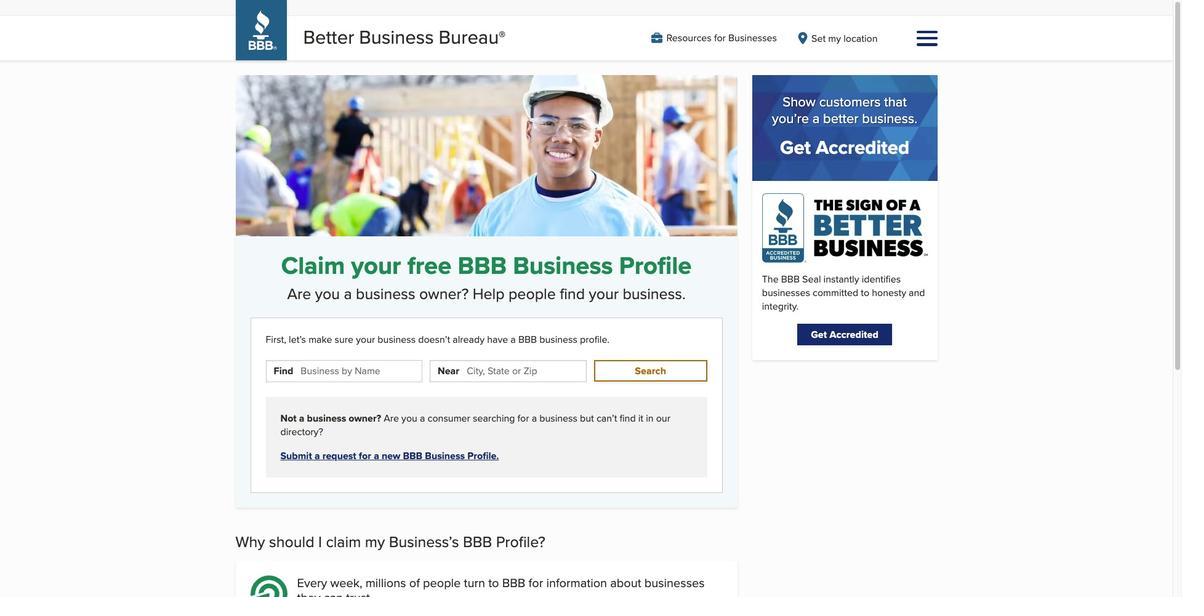 Task type: vqa. For each thing, say whether or not it's contained in the screenshot.
people
yes



Task type: describe. For each thing, give the bounding box(es) containing it.
let's
[[289, 333, 306, 347]]

of
[[409, 574, 420, 592]]

a right submit
[[315, 449, 320, 463]]

doesn't
[[418, 333, 450, 347]]

honesty
[[872, 286, 906, 300]]

are inside claim your free bbb business profile are you a business owner? help people find your business.
[[287, 283, 311, 305]]

not a business owner?
[[280, 411, 381, 425]]

2 vertical spatial business
[[425, 449, 465, 463]]

find
[[274, 364, 293, 378]]

0 vertical spatial my
[[828, 31, 841, 45]]

your up profile.
[[589, 283, 619, 305]]

and
[[909, 286, 925, 300]]

0 horizontal spatial owner?
[[349, 411, 381, 425]]

a inside claim your free bbb business profile are you a business owner? help people find your business.
[[344, 283, 352, 305]]

week,
[[330, 574, 362, 592]]

®
[[499, 26, 506, 45]]

identifies
[[862, 272, 901, 286]]

millions
[[366, 574, 406, 592]]

1 vertical spatial accredited
[[830, 327, 879, 342]]

owner? inside claim your free bbb business profile are you a business owner? help people find your business.
[[419, 283, 469, 305]]

for right request
[[359, 449, 371, 463]]

bureau
[[439, 23, 499, 50]]

in
[[646, 411, 654, 425]]

trust.
[[346, 589, 373, 597]]

set
[[812, 31, 826, 45]]

not
[[280, 411, 297, 425]]

find inside are you a consumer searching for a business but can't find it in our directory?
[[620, 411, 636, 425]]

businesses
[[728, 31, 777, 45]]

a left new
[[374, 449, 379, 463]]

profile.
[[580, 333, 610, 347]]

submit
[[280, 449, 312, 463]]

bbb right new
[[403, 449, 423, 463]]

directory?
[[280, 425, 323, 439]]

find inside claim your free bbb business profile are you a business owner? help people find your business.
[[560, 283, 585, 305]]

to inside every week, millions of people turn to bbb for information about businesses they can trust.
[[488, 574, 499, 592]]

get accredited link
[[798, 324, 892, 345]]

first,
[[266, 333, 286, 347]]

bbb inside the bbb seal instantly identifies businesses committed to honesty and integrity.
[[781, 272, 800, 286]]

people inside claim your free bbb business profile are you a business owner? help people find your business.
[[509, 283, 556, 305]]

business's
[[389, 531, 459, 553]]

the bbb accredited business seal: the sign of a better business image
[[762, 194, 928, 263]]

about
[[610, 574, 641, 592]]

it
[[638, 411, 643, 425]]

bbb inside claim your free bbb business profile are you a business owner? help people find your business.
[[458, 248, 507, 284]]

get inside show customers that you're a better business. get accredited
[[780, 134, 811, 161]]

are you a consumer searching for a business but can't find it in our directory?
[[280, 411, 671, 439]]

the
[[762, 272, 779, 286]]

better
[[823, 108, 859, 128]]

better
[[303, 23, 354, 50]]

business. inside claim your free bbb business profile are you a business owner? help people find your business.
[[623, 283, 686, 305]]

first, let's make sure your business doesn't already have a bbb business profile.
[[266, 333, 610, 347]]

a inside show customers that you're a better business. get accredited
[[813, 108, 820, 128]]

bbb right have at the bottom left
[[518, 333, 537, 347]]

are inside are you a consumer searching for a business but can't find it in our directory?
[[384, 411, 399, 425]]

search button
[[594, 360, 707, 382]]

profile.
[[468, 449, 499, 463]]

Near field
[[467, 361, 586, 382]]

every week, millions of people turn to bbb for information about businesses they can trust.
[[297, 574, 705, 597]]

should
[[269, 531, 314, 553]]

near
[[438, 364, 459, 378]]

information
[[546, 574, 607, 592]]

our
[[656, 411, 671, 425]]



Task type: locate. For each thing, give the bounding box(es) containing it.
for inside every week, millions of people turn to bbb for information about businesses they can trust.
[[529, 574, 543, 592]]

0 horizontal spatial you
[[315, 283, 340, 305]]

turn
[[464, 574, 485, 592]]

for inside are you a consumer searching for a business but can't find it in our directory?
[[518, 411, 529, 425]]

integrity.
[[762, 300, 799, 314]]

business. inside show customers that you're a better business. get accredited
[[862, 108, 918, 128]]

a
[[813, 108, 820, 128], [344, 283, 352, 305], [511, 333, 516, 347], [299, 411, 305, 425], [420, 411, 425, 425], [532, 411, 537, 425], [315, 449, 320, 463], [374, 449, 379, 463]]

1 vertical spatial owner?
[[349, 411, 381, 425]]

bbb up turn
[[463, 531, 492, 553]]

accredited
[[816, 134, 910, 161], [830, 327, 879, 342]]

your right sure
[[356, 333, 375, 347]]

already
[[453, 333, 485, 347]]

free
[[407, 248, 452, 284]]

business
[[359, 23, 434, 50], [513, 248, 613, 284], [425, 449, 465, 463]]

profile?
[[496, 531, 545, 553]]

1 horizontal spatial find
[[620, 411, 636, 425]]

1 vertical spatial business.
[[623, 283, 686, 305]]

a left 'better'
[[813, 108, 820, 128]]

bbb right the free
[[458, 248, 507, 284]]

businesses left committed
[[762, 286, 810, 300]]

to right turn
[[488, 574, 499, 592]]

1 horizontal spatial are
[[384, 411, 399, 425]]

every
[[297, 574, 327, 592]]

for right searching
[[518, 411, 529, 425]]

have
[[487, 333, 508, 347]]

my right set
[[828, 31, 841, 45]]

a up sure
[[344, 283, 352, 305]]

a right the not
[[299, 411, 305, 425]]

location
[[844, 31, 878, 45]]

find
[[560, 283, 585, 305], [620, 411, 636, 425]]

0 horizontal spatial people
[[423, 574, 461, 592]]

owner? up submit a request for a new bbb business profile.
[[349, 411, 381, 425]]

people right help
[[509, 283, 556, 305]]

resources
[[667, 31, 712, 45]]

you left consumer
[[402, 411, 417, 425]]

my
[[828, 31, 841, 45], [365, 531, 385, 553]]

set my location
[[812, 31, 878, 45]]

your
[[351, 248, 401, 284], [589, 283, 619, 305], [356, 333, 375, 347]]

1 vertical spatial you
[[402, 411, 417, 425]]

why should i claim my business's bbb profile?
[[236, 531, 545, 553]]

help
[[473, 283, 505, 305]]

submit a request for a new bbb business profile.
[[280, 449, 499, 463]]

bbb
[[458, 248, 507, 284], [781, 272, 800, 286], [518, 333, 537, 347], [403, 449, 423, 463], [463, 531, 492, 553], [502, 574, 525, 592]]

a right searching
[[532, 411, 537, 425]]

people
[[509, 283, 556, 305], [423, 574, 461, 592]]

0 vertical spatial are
[[287, 283, 311, 305]]

customers
[[819, 92, 881, 112]]

business inside claim your free bbb business profile are you a business owner? help people find your business.
[[513, 248, 613, 284]]

0 horizontal spatial to
[[488, 574, 499, 592]]

owner?
[[419, 283, 469, 305], [349, 411, 381, 425]]

0 horizontal spatial are
[[287, 283, 311, 305]]

instantly
[[824, 272, 859, 286]]

new
[[382, 449, 400, 463]]

you up make
[[315, 283, 340, 305]]

0 vertical spatial get
[[780, 134, 811, 161]]

businesses right about
[[645, 574, 705, 592]]

find left it
[[620, 411, 636, 425]]

for left "information" at the bottom of page
[[529, 574, 543, 592]]

business
[[356, 283, 415, 305], [378, 333, 416, 347], [540, 333, 578, 347], [307, 411, 346, 425], [540, 411, 578, 425]]

to left honesty
[[861, 286, 870, 300]]

business inside are you a consumer searching for a business but can't find it in our directory?
[[540, 411, 578, 425]]

1 horizontal spatial you
[[402, 411, 417, 425]]

get down you're
[[780, 134, 811, 161]]

you inside claim your free bbb business profile are you a business owner? help people find your business.
[[315, 283, 340, 305]]

get down committed
[[811, 327, 827, 342]]

resources for businesses
[[667, 31, 777, 45]]

but
[[580, 411, 594, 425]]

you
[[315, 283, 340, 305], [402, 411, 417, 425]]

0 vertical spatial business.
[[862, 108, 918, 128]]

to
[[861, 286, 870, 300], [488, 574, 499, 592]]

search
[[635, 364, 666, 378]]

you're
[[772, 108, 809, 128]]

0 horizontal spatial businesses
[[645, 574, 705, 592]]

can
[[324, 589, 343, 597]]

sure
[[335, 333, 353, 347]]

Find search field
[[301, 361, 422, 382]]

1 vertical spatial my
[[365, 531, 385, 553]]

1 horizontal spatial people
[[509, 283, 556, 305]]

0 vertical spatial owner?
[[419, 283, 469, 305]]

1 vertical spatial find
[[620, 411, 636, 425]]

a left consumer
[[420, 411, 425, 425]]

for
[[714, 31, 726, 45], [518, 411, 529, 425], [359, 449, 371, 463], [529, 574, 543, 592]]

business.
[[862, 108, 918, 128], [623, 283, 686, 305]]

find up profile.
[[560, 283, 585, 305]]

0 horizontal spatial business.
[[623, 283, 686, 305]]

a right have at the bottom left
[[511, 333, 516, 347]]

show customers that you're a better business. get accredited
[[772, 92, 918, 161]]

i
[[318, 531, 322, 553]]

0 vertical spatial to
[[861, 286, 870, 300]]

show
[[783, 92, 816, 112]]

1 vertical spatial get
[[811, 327, 827, 342]]

0 vertical spatial find
[[560, 283, 585, 305]]

bbb right turn
[[502, 574, 525, 592]]

submit a request for a new bbb business profile. link
[[280, 449, 499, 463]]

owner? left help
[[419, 283, 469, 305]]

are
[[287, 283, 311, 305], [384, 411, 399, 425]]

people right of at the bottom left of the page
[[423, 574, 461, 592]]

0 vertical spatial you
[[315, 283, 340, 305]]

resources for businesses link
[[651, 31, 777, 45]]

that
[[884, 92, 907, 112]]

you inside are you a consumer searching for a business but can't find it in our directory?
[[402, 411, 417, 425]]

accredited down the bbb seal instantly identifies businesses committed to honesty and integrity.
[[830, 327, 879, 342]]

accredited inside show customers that you're a better business. get accredited
[[816, 134, 910, 161]]

why
[[236, 531, 265, 553]]

claim
[[326, 531, 361, 553]]

0 horizontal spatial find
[[560, 283, 585, 305]]

1 horizontal spatial owner?
[[419, 283, 469, 305]]

seal
[[802, 272, 821, 286]]

get
[[780, 134, 811, 161], [811, 327, 827, 342]]

1 vertical spatial businesses
[[645, 574, 705, 592]]

your left the free
[[351, 248, 401, 284]]

1 horizontal spatial business.
[[862, 108, 918, 128]]

to inside the bbb seal instantly identifies businesses committed to honesty and integrity.
[[861, 286, 870, 300]]

committed
[[813, 286, 858, 300]]

accredited down 'better'
[[816, 134, 910, 161]]

consumer
[[428, 411, 470, 425]]

0 vertical spatial business
[[359, 23, 434, 50]]

better business bureau ®
[[303, 23, 506, 50]]

claim your free bbb business profile are you a business owner? help people find your business.
[[281, 248, 692, 305]]

0 vertical spatial people
[[509, 283, 556, 305]]

business inside claim your free bbb business profile are you a business owner? help people find your business.
[[356, 283, 415, 305]]

0 horizontal spatial my
[[365, 531, 385, 553]]

0 vertical spatial accredited
[[816, 134, 910, 161]]

searching
[[473, 411, 515, 425]]

the bbb seal instantly identifies businesses committed to honesty and integrity.
[[762, 272, 925, 314]]

1 horizontal spatial my
[[828, 31, 841, 45]]

businesses inside every week, millions of people turn to bbb for information about businesses they can trust.
[[645, 574, 705, 592]]

bbb right the
[[781, 272, 800, 286]]

my right 'claim'
[[365, 531, 385, 553]]

0 vertical spatial businesses
[[762, 286, 810, 300]]

request
[[322, 449, 356, 463]]

people inside every week, millions of people turn to bbb for information about businesses they can trust.
[[423, 574, 461, 592]]

businesses inside the bbb seal instantly identifies businesses committed to honesty and integrity.
[[762, 286, 810, 300]]

businesses
[[762, 286, 810, 300], [645, 574, 705, 592]]

for right resources at the top right of page
[[714, 31, 726, 45]]

can't
[[597, 411, 617, 425]]

are up let's
[[287, 283, 311, 305]]

they
[[297, 589, 320, 597]]

1 vertical spatial people
[[423, 574, 461, 592]]

1 horizontal spatial to
[[861, 286, 870, 300]]

1 horizontal spatial businesses
[[762, 286, 810, 300]]

get accredited
[[811, 327, 879, 342]]

are up new
[[384, 411, 399, 425]]

1 vertical spatial are
[[384, 411, 399, 425]]

make
[[309, 333, 332, 347]]

profile
[[619, 248, 692, 284]]

1 vertical spatial to
[[488, 574, 499, 592]]

bbb inside every week, millions of people turn to bbb for information about businesses they can trust.
[[502, 574, 525, 592]]

1 vertical spatial business
[[513, 248, 613, 284]]

claim
[[281, 248, 345, 284]]



